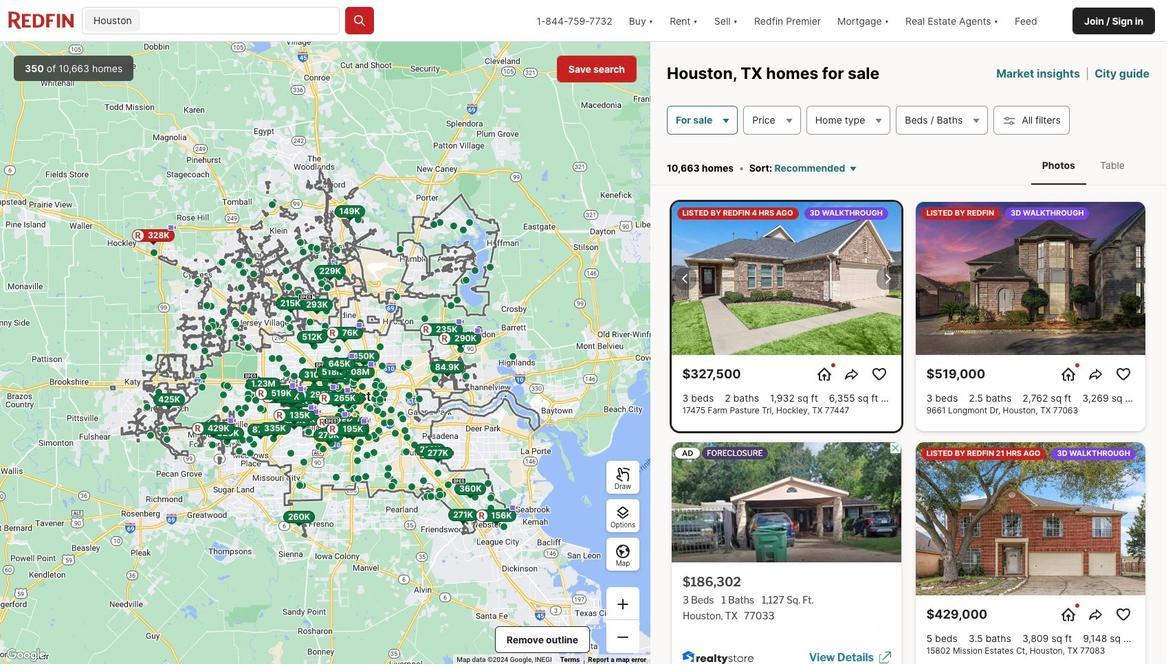 Task type: describe. For each thing, give the bounding box(es) containing it.
schedule a tour image for 1st add home to favorites checkbox from right
[[1060, 366, 1076, 383]]

submit search image
[[353, 14, 366, 28]]

Add home to favorites checkbox
[[1112, 604, 1134, 626]]

add home to favorites image
[[1115, 366, 1131, 383]]

share home image
[[1087, 607, 1104, 624]]

2 add home to favorites checkbox from the left
[[1112, 364, 1134, 386]]

1 add home to favorites checkbox from the left
[[868, 364, 890, 386]]

google image
[[3, 647, 49, 665]]

0 vertical spatial add home to favorites image
[[871, 366, 887, 383]]

toggle search results photos view tab
[[1031, 148, 1086, 182]]

share home image for 1st add home to favorites checkbox from right
[[1087, 366, 1104, 383]]



Task type: locate. For each thing, give the bounding box(es) containing it.
tab list
[[1017, 146, 1150, 185]]

1 horizontal spatial add home to favorites image
[[1115, 607, 1131, 624]]

0 vertical spatial schedule a tour image
[[1060, 366, 1076, 383]]

schedule a tour image for add home to favorites option
[[1060, 607, 1076, 624]]

toggle search results table view tab
[[1089, 148, 1136, 182]]

add home to favorites image
[[871, 366, 887, 383], [1115, 607, 1131, 624]]

1 horizontal spatial add home to favorites checkbox
[[1112, 364, 1134, 386]]

0 horizontal spatial add home to favorites checkbox
[[868, 364, 890, 386]]

schedule a tour image
[[816, 366, 832, 383]]

next image
[[879, 271, 896, 287]]

share home image right schedule a tour image on the right bottom
[[843, 366, 860, 383]]

share home image for second add home to favorites checkbox from right
[[843, 366, 860, 383]]

schedule a tour image left add home to favorites icon
[[1060, 366, 1076, 383]]

advertisement image
[[664, 437, 908, 665]]

1 share home image from the left
[[843, 366, 860, 383]]

None search field
[[143, 8, 339, 35]]

add home to favorites image right share home icon
[[1115, 607, 1131, 624]]

0 horizontal spatial share home image
[[843, 366, 860, 383]]

2 schedule a tour image from the top
[[1060, 607, 1076, 624]]

add home to favorites image right schedule a tour image on the right bottom
[[871, 366, 887, 383]]

ad element
[[671, 443, 901, 665]]

schedule a tour image left share home icon
[[1060, 607, 1076, 624]]

map region
[[0, 42, 650, 665]]

1 schedule a tour image from the top
[[1060, 366, 1076, 383]]

2 share home image from the left
[[1087, 366, 1104, 383]]

share home image
[[843, 366, 860, 383], [1087, 366, 1104, 383]]

share home image left add home to favorites icon
[[1087, 366, 1104, 383]]

schedule a tour image
[[1060, 366, 1076, 383], [1060, 607, 1076, 624]]

1 vertical spatial schedule a tour image
[[1060, 607, 1076, 624]]

add home to favorites image inside option
[[1115, 607, 1131, 624]]

previous image
[[677, 271, 693, 287]]

Add home to favorites checkbox
[[868, 364, 890, 386], [1112, 364, 1134, 386]]

1 vertical spatial add home to favorites image
[[1115, 607, 1131, 624]]

0 horizontal spatial add home to favorites image
[[871, 366, 887, 383]]

1 horizontal spatial share home image
[[1087, 366, 1104, 383]]



Task type: vqa. For each thing, say whether or not it's contained in the screenshot.
Buy within dropdown button
no



